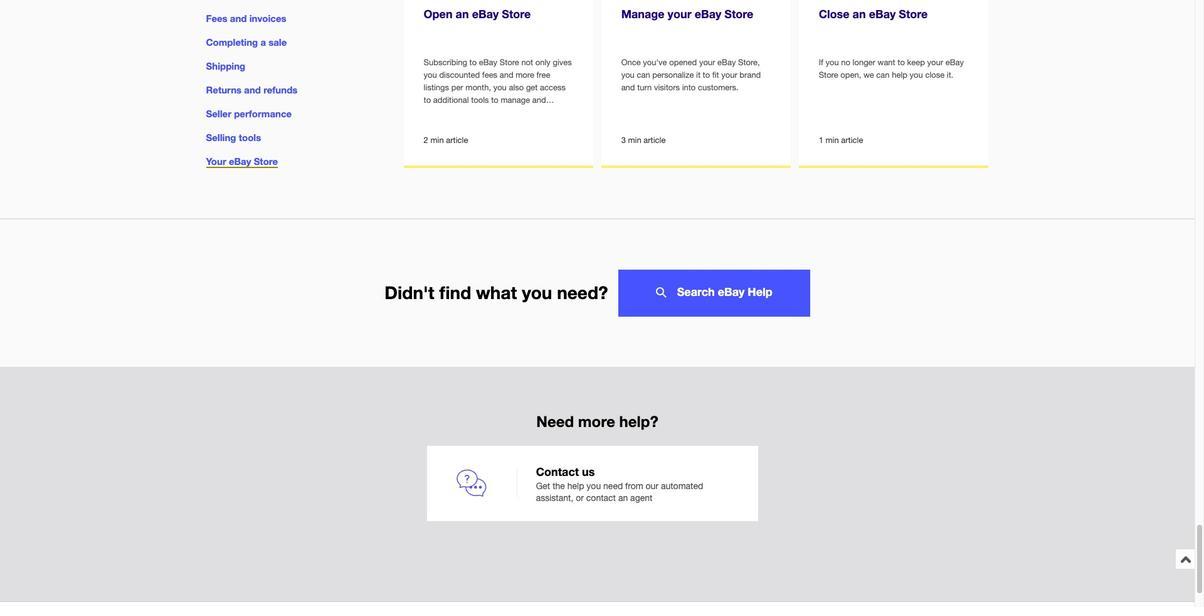 Task type: vqa. For each thing, say whether or not it's contained in the screenshot.
'Shipping'
yes



Task type: locate. For each thing, give the bounding box(es) containing it.
0 horizontal spatial an
[[456, 7, 469, 21]]

an right close
[[853, 7, 866, 21]]

find
[[439, 282, 471, 303]]

1 vertical spatial more
[[578, 412, 615, 430]]

and
[[230, 12, 247, 24], [500, 70, 513, 80], [621, 83, 635, 92], [244, 84, 261, 95], [532, 95, 546, 105]]

help?
[[619, 412, 658, 430]]

to right it
[[703, 70, 710, 80]]

not
[[521, 58, 533, 67]]

you down once
[[621, 70, 635, 80]]

open,
[[841, 70, 861, 80]]

2 horizontal spatial an
[[853, 7, 866, 21]]

2 article from the left
[[644, 135, 666, 145]]

store inside 'subscribing to ebay store not only gives you discounted fees and more free listings per month, you also get access to additional tools to manage and promote your business.'
[[500, 58, 519, 67]]

search
[[677, 285, 715, 298]]

2 horizontal spatial min
[[826, 135, 839, 145]]

and up 'seller performance' link at left
[[244, 84, 261, 95]]

the
[[553, 481, 565, 491]]

fees and invoices
[[206, 12, 286, 24]]

to up discounted
[[469, 58, 477, 67]]

seller performance
[[206, 108, 292, 119]]

0 horizontal spatial more
[[516, 70, 534, 80]]

completing
[[206, 36, 258, 47]]

0 vertical spatial more
[[516, 70, 534, 80]]

ebay right 'your'
[[229, 155, 251, 167]]

can up turn
[[637, 70, 650, 80]]

article right '1'
[[841, 135, 863, 145]]

more
[[516, 70, 534, 80], [578, 412, 615, 430]]

you right if
[[826, 58, 839, 67]]

returns
[[206, 84, 242, 95]]

store up not
[[502, 7, 531, 21]]

tools down month,
[[471, 95, 489, 105]]

what
[[476, 282, 517, 303]]

ebay up fees
[[479, 58, 497, 67]]

contact
[[536, 465, 579, 478]]

help inside if you no longer want to keep your ebay store open, we can help you close it.
[[892, 70, 907, 80]]

0 vertical spatial tools
[[471, 95, 489, 105]]

ebay up it.
[[945, 58, 964, 67]]

1 horizontal spatial help
[[892, 70, 907, 80]]

2 min article
[[424, 135, 468, 145]]

1 horizontal spatial article
[[644, 135, 666, 145]]

3 min article
[[621, 135, 666, 145]]

ebay left help
[[718, 285, 745, 298]]

your down "additional"
[[457, 108, 473, 117]]

only
[[535, 58, 551, 67]]

article
[[446, 135, 468, 145], [644, 135, 666, 145], [841, 135, 863, 145]]

us
[[582, 465, 595, 478]]

to
[[469, 58, 477, 67], [898, 58, 905, 67], [703, 70, 710, 80], [424, 95, 431, 105], [491, 95, 498, 105]]

0 horizontal spatial min
[[430, 135, 444, 145]]

can inside if you no longer want to keep your ebay store open, we can help you close it.
[[876, 70, 890, 80]]

store up keep
[[899, 7, 928, 21]]

2 min from the left
[[628, 135, 641, 145]]

ebay inside once you've opened your ebay store, you can personalize it to fit your brand and turn visitors into customers.
[[717, 58, 736, 67]]

your up the close
[[927, 58, 943, 67]]

visitors
[[654, 83, 680, 92]]

1 horizontal spatial an
[[618, 493, 628, 503]]

1 horizontal spatial min
[[628, 135, 641, 145]]

need?
[[557, 282, 608, 303]]

store down if
[[819, 70, 838, 80]]

and inside once you've opened your ebay store, you can personalize it to fit your brand and turn visitors into customers.
[[621, 83, 635, 92]]

you up contact
[[587, 481, 601, 491]]

min
[[430, 135, 444, 145], [628, 135, 641, 145], [826, 135, 839, 145]]

access
[[540, 83, 566, 92]]

ebay right open
[[472, 7, 499, 21]]

2 horizontal spatial article
[[841, 135, 863, 145]]

store left not
[[500, 58, 519, 67]]

0 horizontal spatial article
[[446, 135, 468, 145]]

open an ebay store
[[424, 7, 531, 21]]

0 horizontal spatial can
[[637, 70, 650, 80]]

can
[[637, 70, 650, 80], [876, 70, 890, 80]]

min right 2
[[430, 135, 444, 145]]

help up the or
[[567, 481, 584, 491]]

tools
[[471, 95, 489, 105], [239, 132, 261, 143]]

store up store,
[[725, 7, 753, 21]]

need more help?
[[536, 412, 658, 430]]

1 horizontal spatial tools
[[471, 95, 489, 105]]

and left turn
[[621, 83, 635, 92]]

min for open
[[430, 135, 444, 145]]

an down need
[[618, 493, 628, 503]]

store down selling tools
[[254, 155, 278, 167]]

subscribing to ebay store not only gives you discounted fees and more free listings per month, you also get access to additional tools to manage and promote your business.
[[424, 58, 572, 117]]

0 vertical spatial help
[[892, 70, 907, 80]]

to inside once you've opened your ebay store, you can personalize it to fit your brand and turn visitors into customers.
[[703, 70, 710, 80]]

help
[[892, 70, 907, 80], [567, 481, 584, 491]]

your right manage
[[668, 7, 692, 21]]

can inside once you've opened your ebay store, you can personalize it to fit your brand and turn visitors into customers.
[[637, 70, 650, 80]]

your right fit
[[721, 70, 737, 80]]

store for manage your ebay store
[[725, 7, 753, 21]]

tools down 'seller performance' link at left
[[239, 132, 261, 143]]

more down not
[[516, 70, 534, 80]]

refunds
[[264, 84, 297, 95]]

your
[[206, 155, 226, 167]]

search ebay help link
[[618, 270, 810, 317]]

ebay up fit
[[717, 58, 736, 67]]

an for close
[[853, 7, 866, 21]]

store for open an ebay store
[[502, 7, 531, 21]]

an for open
[[456, 7, 469, 21]]

to right the want
[[898, 58, 905, 67]]

listings
[[424, 83, 449, 92]]

ebay
[[472, 7, 499, 21], [695, 7, 721, 21], [869, 7, 896, 21], [479, 58, 497, 67], [717, 58, 736, 67], [945, 58, 964, 67], [229, 155, 251, 167], [718, 285, 745, 298]]

fees
[[206, 12, 227, 24]]

seller performance link
[[206, 108, 292, 119]]

1 horizontal spatial more
[[578, 412, 615, 430]]

need
[[536, 412, 574, 430]]

an right open
[[456, 7, 469, 21]]

can down the want
[[876, 70, 890, 80]]

your
[[668, 7, 692, 21], [699, 58, 715, 67], [927, 58, 943, 67], [721, 70, 737, 80], [457, 108, 473, 117]]

store
[[502, 7, 531, 21], [725, 7, 753, 21], [899, 7, 928, 21], [500, 58, 519, 67], [819, 70, 838, 80], [254, 155, 278, 167]]

selling tools link
[[206, 132, 261, 143]]

contact us get the help you need from our automated assistant, or contact an agent
[[536, 465, 703, 503]]

1 vertical spatial help
[[567, 481, 584, 491]]

article for open
[[446, 135, 468, 145]]

1 can from the left
[[637, 70, 650, 80]]

longer
[[853, 58, 875, 67]]

0 horizontal spatial help
[[567, 481, 584, 491]]

1 horizontal spatial can
[[876, 70, 890, 80]]

it
[[696, 70, 701, 80]]

once you've opened your ebay store, you can personalize it to fit your brand and turn visitors into customers.
[[621, 58, 761, 92]]

from
[[625, 481, 643, 491]]

you inside once you've opened your ebay store, you can personalize it to fit your brand and turn visitors into customers.
[[621, 70, 635, 80]]

min right 3
[[628, 135, 641, 145]]

0 horizontal spatial tools
[[239, 132, 261, 143]]

help inside contact us get the help you need from our automated assistant, or contact an agent
[[567, 481, 584, 491]]

article right 3
[[644, 135, 666, 145]]

want
[[878, 58, 895, 67]]

1 article from the left
[[446, 135, 468, 145]]

your inside 'subscribing to ebay store not only gives you discounted fees and more free listings per month, you also get access to additional tools to manage and promote your business.'
[[457, 108, 473, 117]]

help down the want
[[892, 70, 907, 80]]

free
[[537, 70, 550, 80]]

1
[[819, 135, 823, 145]]

more right need
[[578, 412, 615, 430]]

3 article from the left
[[841, 135, 863, 145]]

min right '1'
[[826, 135, 839, 145]]

min for manage
[[628, 135, 641, 145]]

3 min from the left
[[826, 135, 839, 145]]

selling
[[206, 132, 236, 143]]

also
[[509, 83, 524, 92]]

completing a sale link
[[206, 36, 287, 47]]

article for close
[[841, 135, 863, 145]]

a
[[261, 36, 266, 47]]

article right 2
[[446, 135, 468, 145]]

contact
[[586, 493, 616, 503]]

agent
[[630, 493, 652, 503]]

shipping link
[[206, 60, 245, 71]]

2 can from the left
[[876, 70, 890, 80]]

1 min from the left
[[430, 135, 444, 145]]

assistant,
[[536, 493, 573, 503]]



Task type: describe. For each thing, give the bounding box(es) containing it.
manage
[[621, 7, 665, 21]]

once
[[621, 58, 641, 67]]

1 vertical spatial tools
[[239, 132, 261, 143]]

sale
[[269, 36, 287, 47]]

returns and refunds
[[206, 84, 297, 95]]

we
[[864, 70, 874, 80]]

you've
[[643, 58, 667, 67]]

to inside if you no longer want to keep your ebay store open, we can help you close it.
[[898, 58, 905, 67]]

close
[[925, 70, 945, 80]]

tools inside 'subscribing to ebay store not only gives you discounted fees and more free listings per month, you also get access to additional tools to manage and promote your business.'
[[471, 95, 489, 105]]

store inside if you no longer want to keep your ebay store open, we can help you close it.
[[819, 70, 838, 80]]

performance
[[234, 108, 292, 119]]

into
[[682, 83, 696, 92]]

min for close
[[826, 135, 839, 145]]

additional
[[433, 95, 469, 105]]

to up business.
[[491, 95, 498, 105]]

shipping
[[206, 60, 245, 71]]

personalize
[[652, 70, 694, 80]]

fees
[[482, 70, 497, 80]]

you right what
[[522, 282, 552, 303]]

month,
[[466, 83, 491, 92]]

article for manage
[[644, 135, 666, 145]]

automated
[[661, 481, 703, 491]]

promote
[[424, 108, 454, 117]]

you inside contact us get the help you need from our automated assistant, or contact an agent
[[587, 481, 601, 491]]

our
[[646, 481, 659, 491]]

didn't
[[385, 282, 434, 303]]

get
[[536, 481, 550, 491]]

an inside contact us get the help you need from our automated assistant, or contact an agent
[[618, 493, 628, 503]]

it.
[[947, 70, 954, 80]]

ebay right close
[[869, 7, 896, 21]]

store for close an ebay store
[[899, 7, 928, 21]]

and up also
[[500, 70, 513, 80]]

brand
[[740, 70, 761, 80]]

ebay inside if you no longer want to keep your ebay store open, we can help you close it.
[[945, 58, 964, 67]]

get
[[526, 83, 538, 92]]

2
[[424, 135, 428, 145]]

seller
[[206, 108, 231, 119]]

subscribing
[[424, 58, 467, 67]]

no
[[841, 58, 850, 67]]

opened
[[669, 58, 697, 67]]

selling tools
[[206, 132, 261, 143]]

turn
[[637, 83, 652, 92]]

gives
[[553, 58, 572, 67]]

customers.
[[698, 83, 739, 92]]

help
[[748, 285, 772, 298]]

if
[[819, 58, 823, 67]]

store for subscribing to ebay store not only gives you discounted fees and more free listings per month, you also get access to additional tools to manage and promote your business.
[[500, 58, 519, 67]]

per
[[451, 83, 463, 92]]

3
[[621, 135, 626, 145]]

if you no longer want to keep your ebay store open, we can help you close it.
[[819, 58, 964, 80]]

and right fees at left top
[[230, 12, 247, 24]]

1 min article
[[819, 135, 863, 145]]

keep
[[907, 58, 925, 67]]

need
[[603, 481, 623, 491]]

your inside if you no longer want to keep your ebay store open, we can help you close it.
[[927, 58, 943, 67]]

manage
[[501, 95, 530, 105]]

or
[[576, 493, 584, 503]]

manage your ebay store
[[621, 7, 753, 21]]

search ebay help
[[677, 285, 772, 298]]

business.
[[475, 108, 509, 117]]

invoices
[[249, 12, 286, 24]]

ebay up opened
[[695, 7, 721, 21]]

discounted
[[439, 70, 480, 80]]

close
[[819, 7, 850, 21]]

close an ebay store
[[819, 7, 928, 21]]

fees and invoices link
[[206, 12, 286, 24]]

you down keep
[[910, 70, 923, 80]]

more inside 'subscribing to ebay store not only gives you discounted fees and more free listings per month, you also get access to additional tools to manage and promote your business.'
[[516, 70, 534, 80]]

fit
[[712, 70, 719, 80]]

your up fit
[[699, 58, 715, 67]]

you down fees
[[493, 83, 507, 92]]

and down get
[[532, 95, 546, 105]]

completing a sale
[[206, 36, 287, 47]]

didn't find what you need?
[[385, 282, 608, 303]]

returns and refunds link
[[206, 84, 297, 95]]

open
[[424, 7, 453, 21]]

to down listings
[[424, 95, 431, 105]]

ebay inside 'subscribing to ebay store not only gives you discounted fees and more free listings per month, you also get access to additional tools to manage and promote your business.'
[[479, 58, 497, 67]]

you up listings
[[424, 70, 437, 80]]

store,
[[738, 58, 760, 67]]



